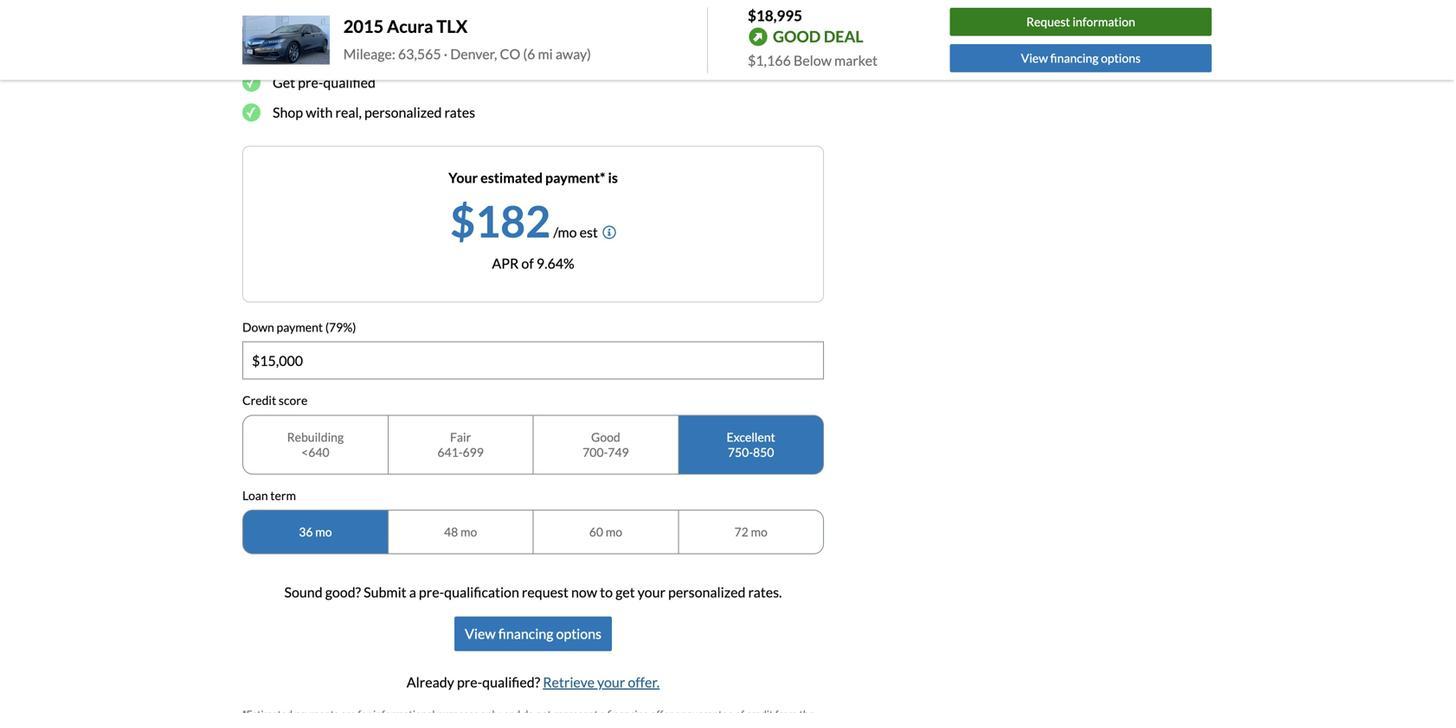 Task type: locate. For each thing, give the bounding box(es) containing it.
good deal
[[773, 27, 863, 46]]

your estimated payment* is
[[448, 169, 618, 186]]

Down payment (79%) text field
[[243, 342, 823, 379]]

700-
[[583, 445, 608, 459]]

view financing options button
[[950, 44, 1212, 72], [454, 617, 612, 651]]

already pre-qualified? retrieve your offer.
[[407, 674, 660, 691]]

641-
[[437, 445, 463, 459]]

1 vertical spatial view financing options button
[[454, 617, 612, 651]]

2 vertical spatial pre-
[[457, 674, 482, 691]]

view down request
[[1021, 51, 1048, 65]]

loan term
[[242, 488, 296, 503]]

48 mo
[[444, 525, 477, 539]]

mo for 36 mo
[[315, 525, 332, 539]]

payment left (79%)
[[277, 320, 323, 334]]

0 horizontal spatial pre-
[[298, 74, 323, 91]]

mo
[[315, 525, 332, 539], [460, 525, 477, 539], [606, 525, 622, 539], [751, 525, 767, 539]]

0 horizontal spatial view
[[465, 625, 496, 642]]

63,565
[[398, 45, 441, 62]]

payment
[[359, 44, 412, 61], [277, 320, 323, 334]]

options down now
[[556, 625, 602, 642]]

loan
[[242, 488, 268, 503]]

1 horizontal spatial payment
[[359, 44, 412, 61]]

1 horizontal spatial financing
[[1050, 51, 1099, 65]]

view
[[1021, 51, 1048, 65], [465, 625, 496, 642]]

1 vertical spatial view financing options
[[465, 625, 602, 642]]

699
[[463, 445, 484, 459]]

retrieve
[[543, 674, 595, 691]]

0 horizontal spatial financing
[[498, 625, 553, 642]]

financing down sound good? submit a pre-qualification request now to get your personalized rates.
[[498, 625, 553, 642]]

view down qualification
[[465, 625, 496, 642]]

$1,166
[[748, 52, 791, 69]]

tlx
[[437, 16, 468, 37]]

view financing options down sound good? submit a pre-qualification request now to get your personalized rates.
[[465, 625, 602, 642]]

personalized left rates.
[[668, 584, 746, 601]]

4 mo from the left
[[751, 525, 767, 539]]

72
[[734, 525, 748, 539]]

pre-
[[298, 74, 323, 91], [419, 584, 444, 601], [457, 674, 482, 691]]

1 horizontal spatial your
[[597, 674, 625, 691]]

financing down request information button
[[1050, 51, 1099, 65]]

with
[[306, 104, 333, 121]]

1 vertical spatial view
[[465, 625, 496, 642]]

acura
[[387, 16, 433, 37]]

your
[[329, 44, 357, 61], [638, 584, 665, 601], [597, 674, 625, 691]]

your left offer.
[[597, 674, 625, 691]]

options for left "view financing options" button
[[556, 625, 602, 642]]

personalized right real,
[[364, 104, 442, 121]]

pre- right a
[[419, 584, 444, 601]]

1 vertical spatial financing
[[498, 625, 553, 642]]

2 horizontal spatial your
[[638, 584, 665, 601]]

0 vertical spatial payment
[[359, 44, 412, 61]]

options down information
[[1101, 51, 1141, 65]]

information
[[1073, 14, 1135, 29]]

excellent
[[727, 430, 775, 444]]

already
[[407, 674, 454, 691]]

0 vertical spatial pre-
[[298, 74, 323, 91]]

financing
[[1050, 51, 1099, 65], [498, 625, 553, 642]]

mi
[[538, 45, 553, 62]]

pre- right get
[[298, 74, 323, 91]]

pre- for already
[[457, 674, 482, 691]]

36
[[299, 525, 313, 539]]

down
[[242, 320, 274, 334]]

pre- right already
[[457, 674, 482, 691]]

0 vertical spatial your
[[329, 44, 357, 61]]

get
[[273, 74, 295, 91]]

mo right 36
[[315, 525, 332, 539]]

(6
[[523, 45, 535, 62]]

options
[[1101, 51, 1141, 65], [556, 625, 602, 642]]

0 vertical spatial personalized
[[364, 104, 442, 121]]

0 horizontal spatial options
[[556, 625, 602, 642]]

1 horizontal spatial view financing options
[[1021, 51, 1141, 65]]

down payment (79%)
[[242, 320, 356, 334]]

3 mo from the left
[[606, 525, 622, 539]]

sound
[[284, 584, 323, 601]]

payment down '2015'
[[359, 44, 412, 61]]

1 horizontal spatial pre-
[[419, 584, 444, 601]]

your right get
[[638, 584, 665, 601]]

1 horizontal spatial personalized
[[668, 584, 746, 601]]

good?
[[325, 584, 361, 601]]

apr of 9.64%
[[492, 255, 574, 272]]

1 mo from the left
[[315, 525, 332, 539]]

850
[[753, 445, 774, 459]]

view for "view financing options" button to the top
[[1021, 51, 1048, 65]]

1 vertical spatial payment
[[277, 320, 323, 334]]

score
[[279, 393, 307, 408]]

0 vertical spatial view
[[1021, 51, 1048, 65]]

mo right 60
[[606, 525, 622, 539]]

0 vertical spatial view financing options
[[1021, 51, 1141, 65]]

60
[[589, 525, 603, 539]]

away)
[[556, 45, 591, 62]]

1 vertical spatial your
[[638, 584, 665, 601]]

view financing options button down sound good? submit a pre-qualification request now to get your personalized rates.
[[454, 617, 612, 651]]

0 vertical spatial options
[[1101, 51, 1141, 65]]

2 mo from the left
[[460, 525, 477, 539]]

<640
[[301, 445, 329, 459]]

request information
[[1026, 14, 1135, 29]]

1 horizontal spatial options
[[1101, 51, 1141, 65]]

$182 /mo est
[[450, 195, 598, 246]]

mo right 48
[[460, 525, 477, 539]]

qualification
[[444, 584, 519, 601]]

view financing options down request information button
[[1021, 51, 1141, 65]]

$1,166 below market
[[748, 52, 878, 69]]

60 mo
[[589, 525, 622, 539]]

mo for 60 mo
[[606, 525, 622, 539]]

2 horizontal spatial pre-
[[457, 674, 482, 691]]

/mo
[[553, 224, 577, 240]]

36 mo
[[299, 525, 332, 539]]

now
[[571, 584, 597, 601]]

personalized
[[364, 104, 442, 121], [668, 584, 746, 601]]

(79%)
[[325, 320, 356, 334]]

1 horizontal spatial view financing options button
[[950, 44, 1212, 72]]

real,
[[335, 104, 362, 121]]

mo right 72
[[751, 525, 767, 539]]

good
[[591, 430, 620, 444]]

1 vertical spatial options
[[556, 625, 602, 642]]

rebuilding <640
[[287, 430, 344, 459]]

1 horizontal spatial view
[[1021, 51, 1048, 65]]

0 vertical spatial financing
[[1050, 51, 1099, 65]]

options for "view financing options" button to the top
[[1101, 51, 1141, 65]]

credit
[[242, 393, 276, 408]]

apr
[[492, 255, 519, 272]]

view financing options button down request information button
[[950, 44, 1212, 72]]

1 vertical spatial pre-
[[419, 584, 444, 601]]

$182
[[450, 195, 551, 246]]

deal
[[824, 27, 863, 46]]

your up qualified
[[329, 44, 357, 61]]

request
[[522, 584, 569, 601]]

48
[[444, 525, 458, 539]]



Task type: describe. For each thing, give the bounding box(es) containing it.
market
[[834, 52, 878, 69]]

credit score
[[242, 393, 307, 408]]

offer.
[[628, 674, 660, 691]]

view for left "view financing options" button
[[465, 625, 496, 642]]

rebuilding
[[287, 430, 344, 444]]

qualified
[[323, 74, 376, 91]]

submit
[[364, 584, 406, 601]]

term
[[270, 488, 296, 503]]

estimated
[[480, 169, 543, 186]]

750-
[[728, 445, 753, 459]]

fair 641-699
[[437, 430, 484, 459]]

retrieve your offer. link
[[543, 674, 660, 691]]

get pre-qualified
[[273, 74, 376, 91]]

$18,995
[[748, 6, 802, 24]]

estimate
[[273, 44, 326, 61]]

excellent 750-850
[[727, 430, 775, 459]]

good 700-749
[[583, 430, 629, 459]]

est
[[580, 224, 598, 240]]

·
[[444, 45, 448, 62]]

of
[[521, 255, 534, 272]]

denver,
[[450, 45, 497, 62]]

estimate your payment
[[273, 44, 412, 61]]

is
[[608, 169, 618, 186]]

0 vertical spatial view financing options button
[[950, 44, 1212, 72]]

0 horizontal spatial your
[[329, 44, 357, 61]]

mo for 48 mo
[[460, 525, 477, 539]]

9.64%
[[536, 255, 574, 272]]

qualified?
[[482, 674, 540, 691]]

2 vertical spatial your
[[597, 674, 625, 691]]

below
[[794, 52, 832, 69]]

rates
[[444, 104, 475, 121]]

2015 acura tlx mileage: 63,565 · denver, co (6 mi away)
[[343, 16, 591, 62]]

mo for 72 mo
[[751, 525, 767, 539]]

your
[[448, 169, 478, 186]]

shop
[[273, 104, 303, 121]]

2015 acura tlx image
[[242, 16, 330, 65]]

payment*
[[545, 169, 605, 186]]

mileage:
[[343, 45, 395, 62]]

0 horizontal spatial view financing options
[[465, 625, 602, 642]]

749
[[608, 445, 629, 459]]

0 horizontal spatial payment
[[277, 320, 323, 334]]

a
[[409, 584, 416, 601]]

0 horizontal spatial view financing options button
[[454, 617, 612, 651]]

rates.
[[748, 584, 782, 601]]

1 vertical spatial personalized
[[668, 584, 746, 601]]

pre- for get
[[298, 74, 323, 91]]

good
[[773, 27, 821, 46]]

2015
[[343, 16, 384, 37]]

0 horizontal spatial personalized
[[364, 104, 442, 121]]

get
[[615, 584, 635, 601]]

co
[[500, 45, 520, 62]]

shop with real, personalized rates
[[273, 104, 475, 121]]

request information button
[[950, 8, 1212, 36]]

info circle image
[[602, 225, 616, 239]]

sound good? submit a pre-qualification request now to get your personalized rates.
[[284, 584, 782, 601]]

72 mo
[[734, 525, 767, 539]]

request
[[1026, 14, 1070, 29]]

to
[[600, 584, 613, 601]]

fair
[[450, 430, 471, 444]]



Task type: vqa. For each thing, say whether or not it's contained in the screenshot.
bottom VIEW
yes



